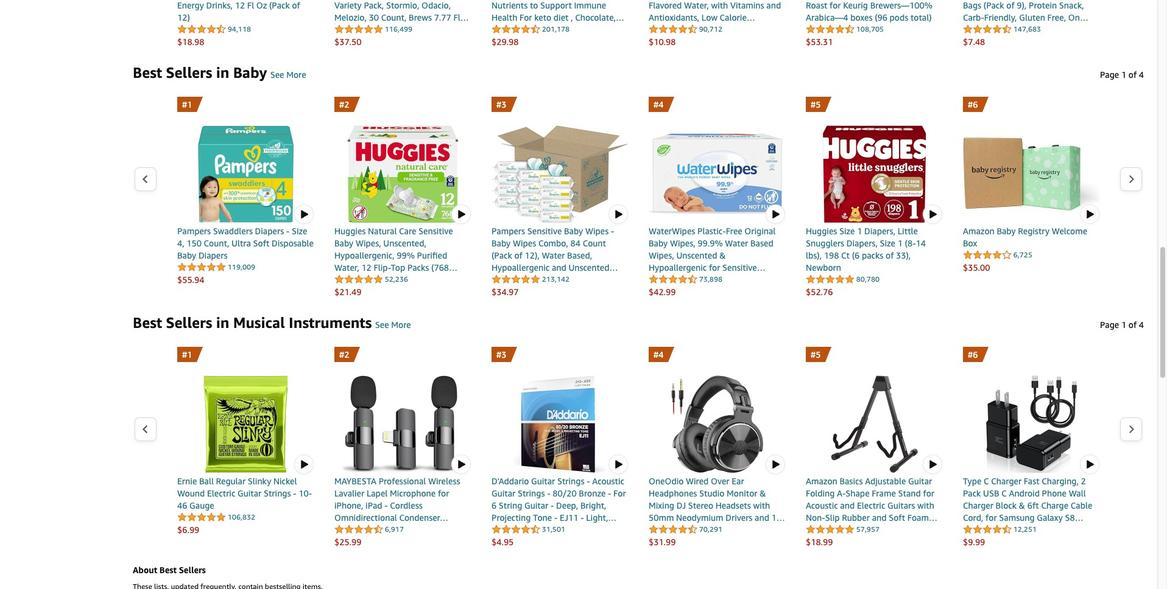Task type: describe. For each thing, give the bounding box(es) containing it.
0 horizontal spatial c
[[984, 477, 989, 487]]

wall
[[1069, 489, 1086, 499]]

pampers swaddlers diapers - size 4, 150 count, ultra soft disposable baby diapers link
[[177, 225, 314, 262]]

(6
[[852, 250, 860, 261]]

sensitive inside the pampers sensitive baby wipes - baby wipes combo, 84 count (pack of 12), water based, hypoallergenic and unscented…
[[528, 226, 562, 236]]

6,725
[[1014, 250, 1033, 260]]

guitar up 80/20
[[531, 477, 555, 487]]

basics
[[840, 477, 863, 487]]

huggies for wipes,
[[335, 226, 366, 236]]

(8-
[[905, 238, 916, 249]]

6,917
[[385, 525, 404, 534]]

huggies size 1 diapers, little snugglers diapers, size 1 (8-14 lbs), 198 ct (6 packs of 33), newborn link
[[806, 225, 943, 274]]

- inside the pampers sensitive baby wipes - baby wipes combo, 84 count (pack of 12), water based, hypoallergenic and unscented…
[[611, 226, 615, 236]]

6,725 link
[[964, 249, 1033, 261]]

usb
[[984, 489, 1000, 499]]

$42.99 link
[[649, 286, 786, 299]]

for inside amazon basics adjustable guitar folding a-shape frame stand for acoustic and electric guitars with non-slip rubber and soft foam…
[[924, 489, 935, 499]]

about best sellers
[[133, 566, 206, 576]]

- inside the ernie ball regular slinky nickel wound electric guitar strings - 10- 46 gauge
[[293, 489, 297, 499]]

(pack
[[492, 250, 512, 261]]

about
[[133, 566, 157, 576]]

14
[[916, 238, 926, 249]]

instruments
[[289, 314, 372, 332]]

best for best sellers in musical instruments
[[133, 314, 162, 332]]

combo,
[[539, 238, 569, 249]]

2 vertical spatial sellers
[[179, 566, 206, 576]]

based
[[751, 238, 774, 249]]

maybesta professional wireless lavalier lapel microphone for iphone, ipad - cordless omnidirectional condenser recording mic image
[[335, 376, 472, 474]]

mixing
[[649, 501, 675, 511]]

wipes, for huggies
[[356, 238, 381, 249]]

4 for instruments
[[1140, 320, 1145, 330]]

huggies natural care sensitive baby wipes, unscented, hypoallergenic, 99% purified water, 12 flip-top packs (768 wipes total) image
[[335, 126, 472, 223]]

water,
[[335, 263, 359, 273]]

hypoallergenic,
[[335, 250, 395, 261]]

1 horizontal spatial c
[[1002, 489, 1007, 499]]

$10.98 link
[[649, 36, 786, 48]]

amazon basics adjustable guitar folding a-shape frame stand for acoustic and electric guitars with non-slip rubber and soft foam…
[[806, 477, 938, 524]]

#6 for see
[[968, 99, 978, 110]]

light,…
[[586, 513, 617, 524]]

of inside huggies size 1 diapers, little snugglers diapers, size 1 (8-14 lbs), 198 ct (6 packs of 33), newborn
[[886, 250, 894, 261]]

previous image
[[142, 426, 149, 435]]

shape
[[846, 489, 870, 499]]

90,712
[[700, 24, 723, 34]]

strings inside the ernie ball regular slinky nickel wound electric guitar strings - 10- 46 gauge
[[264, 489, 291, 499]]

ct
[[842, 250, 850, 261]]

lavalier
[[335, 489, 365, 499]]

198
[[824, 250, 839, 261]]

slip
[[826, 513, 840, 524]]

6,917 link
[[335, 524, 404, 536]]

$34.97 link
[[492, 286, 629, 299]]

#5 for instruments
[[811, 350, 821, 360]]

stereo
[[689, 501, 714, 511]]

hypoallergenic inside waterwipes plastic-free original baby wipes, 99.9% water based wipes, unscented & hypoallergenic for sensitive…
[[649, 263, 707, 273]]

119,009
[[228, 263, 255, 272]]

professional
[[379, 477, 426, 487]]

monitor
[[727, 489, 758, 499]]

$4.95
[[492, 538, 514, 548]]

$7.48
[[964, 37, 986, 47]]

guitar down d'addario
[[492, 489, 516, 499]]

$18.98
[[177, 37, 204, 47]]

foam…
[[908, 513, 938, 524]]

non-
[[806, 513, 826, 524]]

sellers for musical
[[166, 314, 212, 332]]

0 vertical spatial charger
[[992, 477, 1022, 487]]

original
[[745, 226, 776, 236]]

flip-
[[374, 263, 391, 273]]

frame
[[872, 489, 896, 499]]

ipad
[[366, 501, 382, 511]]

registry
[[1019, 226, 1050, 236]]

and inside the pampers sensitive baby wipes - baby wipes combo, 84 count (pack of 12), water based, hypoallergenic and unscented…
[[552, 263, 567, 273]]

$37.50
[[335, 37, 362, 47]]

31,501
[[542, 525, 566, 534]]

a-
[[837, 489, 846, 499]]

116,499 link
[[335, 23, 413, 35]]

#5 for see
[[811, 99, 821, 110]]

$9.99
[[964, 538, 986, 548]]

amazon baby registry welcome box image
[[964, 126, 1101, 223]]

94,118
[[228, 24, 251, 34]]

84
[[571, 238, 581, 249]]

guitar up the tone
[[525, 501, 549, 511]]

amazon baby registry welcome box link
[[964, 225, 1101, 250]]

neodymium
[[677, 513, 724, 524]]

snugglers
[[806, 238, 845, 249]]

- left for
[[608, 489, 612, 499]]

2 vertical spatial best
[[160, 566, 177, 576]]

#1 for baby
[[182, 99, 192, 110]]

water inside waterwipes plastic-free original baby wipes, 99.9% water based wipes, unscented & hypoallergenic for sensitive…
[[725, 238, 749, 249]]

1 horizontal spatial size
[[840, 226, 855, 236]]

list for see
[[157, 97, 1120, 299]]

unscented,
[[384, 238, 427, 249]]

57,957 link
[[806, 524, 880, 536]]

1 horizontal spatial wipes
[[586, 226, 609, 236]]

baby inside amazon baby registry welcome box
[[997, 226, 1016, 236]]

page 1 of 4 for see
[[1101, 69, 1145, 80]]

with inside oneodio wired over ear headphones studio monitor & mixing dj stereo headsets with 50mm neodymium drivers and 1…
[[754, 501, 771, 511]]

amazon baby registry welcome box
[[964, 226, 1088, 249]]

page 1 of 4 for instruments
[[1101, 320, 1145, 330]]

$55.94
[[177, 275, 204, 285]]

0 vertical spatial diapers
[[255, 226, 284, 236]]

drivers
[[726, 513, 753, 524]]

$21.49
[[335, 287, 362, 297]]

folding
[[806, 489, 835, 499]]

next image
[[1129, 426, 1135, 435]]

- right 'ej11'
[[581, 513, 584, 524]]

type c charger fast charging, 2 pack usb c android phone wall charger block & 6ft charge cable cord, for samsung galaxy s8…
[[964, 477, 1093, 524]]

packs
[[862, 250, 884, 261]]

list containing $18.98
[[157, 0, 1120, 48]]

1…
[[772, 513, 785, 524]]

soft inside pampers swaddlers diapers - size 4, 150 count, ultra soft disposable baby diapers
[[253, 238, 270, 249]]

#2 for instruments
[[339, 350, 349, 360]]

guitar inside the ernie ball regular slinky nickel wound electric guitar strings - 10- 46 gauge
[[238, 489, 262, 499]]

12,251 link
[[964, 524, 1037, 536]]

in for musical
[[216, 314, 229, 332]]

pampers sensitive baby wipes - baby wipes combo, 84 count (pack of 12), water based, hypoallergenic and unscented (packaging image
[[492, 126, 629, 223]]

d'addario guitar strings - acoustic guitar strings - 80/20 bronze - for 6 string guitar - deep, bright, projecting tone - ej11 - light,… link
[[492, 476, 629, 525]]

4 for see
[[1140, 69, 1145, 80]]

#1 for musical
[[182, 350, 192, 360]]

musical
[[233, 314, 285, 332]]

count
[[583, 238, 606, 249]]

$9.99 link
[[964, 537, 1101, 549]]

water inside the pampers sensitive baby wipes - baby wipes combo, 84 count (pack of 12), water based, hypoallergenic and unscented…
[[542, 250, 565, 261]]

purified
[[417, 250, 447, 261]]

huggies size 1 diapers, little snugglers diapers, size 1 (8-14 lbs), 198 ct (6 packs of 33), newborn
[[806, 226, 926, 273]]

46
[[177, 501, 187, 511]]

galaxy
[[1037, 513, 1063, 524]]

acoustic inside d'addario guitar strings - acoustic guitar strings - 80/20 bronze - for 6 string guitar - deep, bright, projecting tone - ej11 - light,…
[[593, 477, 625, 487]]

6
[[492, 501, 497, 511]]

1 horizontal spatial strings
[[518, 489, 545, 499]]

baby down $18.98 link
[[233, 64, 267, 81]]

- inside the maybesta professional wireless lavalier lapel microphone for iphone, ipad - cordless omnidirectional condenser…
[[385, 501, 388, 511]]

waterwipes plastic-free original baby wipes, 99.9% water based wipes, unscented & hypoallergenic for sensitive… link
[[649, 225, 786, 274]]

$18.99 link
[[806, 537, 943, 549]]

cable
[[1071, 501, 1093, 511]]

amazon for box
[[964, 226, 995, 236]]

pampers sensitive baby wipes - baby wipes combo, 84 count (pack of 12), water based, hypoallergenic and unscented…
[[492, 226, 618, 273]]

2
[[1082, 477, 1087, 487]]

#2 for see
[[339, 99, 349, 110]]

lapel
[[367, 489, 388, 499]]



Task type: vqa. For each thing, say whether or not it's contained in the screenshot.


Task type: locate. For each thing, give the bounding box(es) containing it.
more inside best sellers in baby see more
[[287, 69, 306, 80]]

with down monitor
[[754, 501, 771, 511]]

1 vertical spatial see
[[375, 320, 389, 330]]

0 horizontal spatial see
[[270, 69, 284, 80]]

type c charger fast charging, 2 pack usb c android phone wall charger block & 6ft charge cable cord, for samsung galaxy s8… link
[[964, 476, 1101, 525]]

0 horizontal spatial hypoallergenic
[[492, 263, 550, 273]]

2 #4 from the top
[[654, 350, 664, 360]]

2 #3 from the top
[[497, 350, 507, 360]]

huggies for snugglers
[[806, 226, 838, 236]]

0 horizontal spatial wipes
[[513, 238, 536, 249]]

pampers inside the pampers sensitive baby wipes - baby wipes combo, 84 count (pack of 12), water based, hypoallergenic and unscented…
[[492, 226, 525, 236]]

pampers for 150
[[177, 226, 211, 236]]

1 page 1 of 4 from the top
[[1101, 69, 1145, 80]]

0 vertical spatial see
[[270, 69, 284, 80]]

$31.99
[[649, 538, 676, 548]]

samsung
[[1000, 513, 1035, 524]]

0 vertical spatial water
[[725, 238, 749, 249]]

see more link for see
[[270, 69, 306, 80]]

1 vertical spatial page
[[1101, 320, 1120, 330]]

pampers swaddlers diapers - size 4, 150 count, ultra soft disposable baby diapers image
[[177, 126, 314, 223]]

water down combo,
[[542, 250, 565, 261]]

see more link down the $21.49 link
[[375, 320, 411, 330]]

1 #5 from the top
[[811, 99, 821, 110]]

type
[[964, 477, 982, 487]]

c up usb at right
[[984, 477, 989, 487]]

huggies up snugglers at top right
[[806, 226, 838, 236]]

huggies inside "huggies natural care sensitive baby wipes, unscented, hypoallergenic, 99% purified water, 12 flip-top packs (768…"
[[335, 226, 366, 236]]

charger up usb at right
[[992, 477, 1022, 487]]

guitar down 'slinky'
[[238, 489, 262, 499]]

$52.76
[[806, 287, 833, 297]]

amazon inside amazon baby registry welcome box
[[964, 226, 995, 236]]

$10.98
[[649, 37, 676, 47]]

0 vertical spatial diapers,
[[865, 226, 896, 236]]

block
[[996, 501, 1017, 511]]

- right ipad
[[385, 501, 388, 511]]

1 vertical spatial sellers
[[166, 314, 212, 332]]

& inside waterwipes plastic-free original baby wipes, 99.9% water based wipes, unscented & hypoallergenic for sensitive…
[[720, 250, 726, 261]]

$31.99 link
[[649, 537, 786, 549]]

see more link
[[270, 69, 306, 80], [375, 320, 411, 330]]

cordless
[[390, 501, 423, 511]]

bronze
[[579, 489, 606, 499]]

guitar up stand
[[909, 477, 933, 487]]

electric inside amazon basics adjustable guitar folding a-shape frame stand for acoustic and electric guitars with non-slip rubber and soft foam…
[[857, 501, 886, 511]]

1 vertical spatial water
[[542, 250, 565, 261]]

and down "a-"
[[841, 501, 855, 511]]

acoustic inside amazon basics adjustable guitar folding a-shape frame stand for acoustic and electric guitars with non-slip rubber and soft foam…
[[806, 501, 838, 511]]

1 huggies from the left
[[335, 226, 366, 236]]

1 vertical spatial charger
[[964, 501, 994, 511]]

see down the $21.49 link
[[375, 320, 389, 330]]

1 vertical spatial wipes
[[513, 238, 536, 249]]

little
[[898, 226, 918, 236]]

73,898
[[700, 275, 723, 284]]

diapers up disposable
[[255, 226, 284, 236]]

150
[[187, 238, 202, 249]]

pampers up the 150
[[177, 226, 211, 236]]

1 sensitive from the left
[[419, 226, 453, 236]]

sellers for baby
[[166, 64, 212, 81]]

1 vertical spatial in
[[216, 314, 229, 332]]

next image
[[1129, 175, 1135, 184]]

0 vertical spatial amazon
[[964, 226, 995, 236]]

list for instruments
[[157, 347, 1120, 549]]

1
[[1122, 69, 1127, 80], [858, 226, 863, 236], [898, 238, 903, 249], [1122, 320, 1127, 330]]

1 vertical spatial soft
[[889, 513, 906, 524]]

#4 for instruments
[[654, 350, 664, 360]]

1 vertical spatial #2
[[339, 350, 349, 360]]

- left 10-
[[293, 489, 297, 499]]

2 vertical spatial list
[[157, 347, 1120, 549]]

charger up cord,
[[964, 501, 994, 511]]

$34.97
[[492, 287, 519, 297]]

d'addario
[[492, 477, 529, 487]]

huggies up hypoallergenic,
[[335, 226, 366, 236]]

1 hypoallergenic from the left
[[492, 263, 550, 273]]

diapers, up (6
[[847, 238, 878, 249]]

0 vertical spatial electric
[[207, 489, 235, 499]]

1 horizontal spatial &
[[760, 489, 766, 499]]

$29.98 link
[[492, 36, 629, 48]]

maybesta professional wireless lavalier lapel microphone for iphone, ipad - cordless omnidirectional condenser…
[[335, 477, 460, 524]]

2 #5 from the top
[[811, 350, 821, 360]]

d'addario guitar strings - acoustic guitar strings - 80/20 bronze - for 6 string guitar - deep, bright, projecting tone - ej1 image
[[492, 376, 629, 474]]

amazon for folding
[[806, 477, 838, 487]]

1 horizontal spatial sensitive
[[528, 226, 562, 236]]

1 vertical spatial acoustic
[[806, 501, 838, 511]]

0 horizontal spatial &
[[720, 250, 726, 261]]

1 vertical spatial #1
[[182, 350, 192, 360]]

1 vertical spatial 4
[[1140, 320, 1145, 330]]

1 horizontal spatial hypoallergenic
[[649, 263, 707, 273]]

- up "31,501"
[[554, 513, 558, 524]]

for up 73,898
[[709, 263, 721, 273]]

water down free
[[725, 238, 749, 249]]

0 vertical spatial see more link
[[270, 69, 306, 80]]

soft down guitars
[[889, 513, 906, 524]]

1 page from the top
[[1101, 69, 1120, 80]]

57,957
[[857, 525, 880, 534]]

1 horizontal spatial more
[[391, 320, 411, 330]]

wipes, for waterwipes
[[670, 238, 696, 249]]

1 vertical spatial see more link
[[375, 320, 411, 330]]

baby up 84
[[564, 226, 583, 236]]

$55.94 link
[[177, 274, 314, 286]]

in down $18.98 link
[[216, 64, 229, 81]]

70,291
[[700, 525, 723, 534]]

12),
[[525, 250, 540, 261]]

2 horizontal spatial size
[[880, 238, 896, 249]]

0 horizontal spatial diapers
[[199, 250, 228, 261]]

and up 57,957
[[873, 513, 887, 524]]

soft right ultra
[[253, 238, 270, 249]]

1 vertical spatial amazon
[[806, 477, 838, 487]]

1 horizontal spatial acoustic
[[806, 501, 838, 511]]

1 vertical spatial &
[[760, 489, 766, 499]]

with inside amazon basics adjustable guitar folding a-shape frame stand for acoustic and electric guitars with non-slip rubber and soft foam…
[[918, 501, 935, 511]]

0 horizontal spatial huggies
[[335, 226, 366, 236]]

1 with from the left
[[754, 501, 771, 511]]

0 vertical spatial list
[[157, 0, 1120, 48]]

2 vertical spatial &
[[1019, 501, 1026, 511]]

best for best sellers in baby
[[133, 64, 162, 81]]

80,780 link
[[806, 274, 880, 286]]

dj
[[677, 501, 686, 511]]

ultra
[[232, 238, 251, 249]]

1 vertical spatial more
[[391, 320, 411, 330]]

strings down nickel
[[264, 489, 291, 499]]

diapers, up packs
[[865, 226, 896, 236]]

previous image
[[142, 175, 149, 184]]

size up "ct"
[[840, 226, 855, 236]]

slinky
[[248, 477, 271, 487]]

baby down "waterwipes"
[[649, 238, 668, 249]]

more down the $21.49 link
[[391, 320, 411, 330]]

2 sensitive from the left
[[528, 226, 562, 236]]

0 vertical spatial sellers
[[166, 64, 212, 81]]

baby inside "huggies natural care sensitive baby wipes, unscented, hypoallergenic, 99% purified water, 12 flip-top packs (768…"
[[335, 238, 354, 249]]

size up packs
[[880, 238, 896, 249]]

$37.50 link
[[335, 36, 472, 48]]

natural
[[368, 226, 397, 236]]

for
[[709, 263, 721, 273], [438, 489, 449, 499], [924, 489, 935, 499], [986, 513, 997, 524]]

1 horizontal spatial with
[[918, 501, 935, 511]]

108,705 link
[[806, 23, 884, 35]]

1 vertical spatial best
[[133, 314, 162, 332]]

0 vertical spatial #4
[[654, 99, 664, 110]]

(768…
[[432, 263, 458, 273]]

1 #4 from the top
[[654, 99, 664, 110]]

see down $18.98 link
[[270, 69, 284, 80]]

see more link down $18.98 link
[[270, 69, 306, 80]]

1 in from the top
[[216, 64, 229, 81]]

sellers down "$6.99"
[[179, 566, 206, 576]]

0 vertical spatial &
[[720, 250, 726, 261]]

strings up string
[[518, 489, 545, 499]]

0 horizontal spatial soft
[[253, 238, 270, 249]]

0 vertical spatial c
[[984, 477, 989, 487]]

1 vertical spatial #6
[[968, 350, 978, 360]]

2 huggies from the left
[[806, 226, 838, 236]]

welcome
[[1052, 226, 1088, 236]]

$53.31 link
[[806, 36, 943, 48]]

73,898 link
[[649, 274, 723, 286]]

huggies size 1 diapers, little snugglers diapers, size 1 (8-14 lbs), 198 ct (6 packs of 33), newborn image
[[806, 126, 943, 223]]

2 horizontal spatial &
[[1019, 501, 1026, 511]]

0 horizontal spatial with
[[754, 501, 771, 511]]

best
[[133, 64, 162, 81], [133, 314, 162, 332], [160, 566, 177, 576]]

&
[[720, 250, 726, 261], [760, 489, 766, 499], [1019, 501, 1026, 511]]

c
[[984, 477, 989, 487], [1002, 489, 1007, 499]]

adjustable
[[865, 477, 906, 487]]

201,178 link
[[492, 23, 570, 35]]

over
[[711, 477, 730, 487]]

for down "wireless"
[[438, 489, 449, 499]]

0 horizontal spatial size
[[292, 226, 307, 236]]

4,
[[177, 238, 184, 249]]

1 vertical spatial diapers
[[199, 250, 228, 261]]

wipes, inside "huggies natural care sensitive baby wipes, unscented, hypoallergenic, 99% purified water, 12 flip-top packs (768…"
[[356, 238, 381, 249]]

for inside waterwipes plastic-free original baby wipes, 99.9% water based wipes, unscented & hypoallergenic for sensitive…
[[709, 263, 721, 273]]

wipes up count
[[586, 226, 609, 236]]

page for see
[[1101, 69, 1120, 80]]

0 vertical spatial more
[[287, 69, 306, 80]]

headphones
[[649, 489, 697, 499]]

2 horizontal spatial strings
[[558, 477, 585, 487]]

0 horizontal spatial sensitive
[[419, 226, 453, 236]]

more
[[287, 69, 306, 80], [391, 320, 411, 330]]

1 horizontal spatial pampers
[[492, 226, 525, 236]]

page 1 of 4
[[1101, 69, 1145, 80], [1101, 320, 1145, 330]]

swaddlers
[[213, 226, 253, 236]]

0 vertical spatial 4
[[1140, 69, 1145, 80]]

acoustic up for
[[593, 477, 625, 487]]

baby down 4, on the left top of the page
[[177, 250, 196, 261]]

& inside type c charger fast charging, 2 pack usb c android phone wall charger block & 6ft charge cable cord, for samsung galaxy s8…
[[1019, 501, 1026, 511]]

2 #2 from the top
[[339, 350, 349, 360]]

0 horizontal spatial pampers
[[177, 226, 211, 236]]

1 horizontal spatial see
[[375, 320, 389, 330]]

0 horizontal spatial acoustic
[[593, 477, 625, 487]]

0 vertical spatial in
[[216, 64, 229, 81]]

electric down frame
[[857, 501, 886, 511]]

12
[[362, 263, 372, 273]]

0 vertical spatial #2
[[339, 99, 349, 110]]

1 vertical spatial #4
[[654, 350, 664, 360]]

1 vertical spatial list
[[157, 97, 1120, 299]]

1 vertical spatial #3
[[497, 350, 507, 360]]

& down 99.9%
[[720, 250, 726, 261]]

2 4 from the top
[[1140, 320, 1145, 330]]

1 list from the top
[[157, 0, 1120, 48]]

regular
[[216, 477, 246, 487]]

2 #1 from the top
[[182, 350, 192, 360]]

in
[[216, 64, 229, 81], [216, 314, 229, 332]]

huggies inside huggies size 1 diapers, little snugglers diapers, size 1 (8-14 lbs), 198 ct (6 packs of 33), newborn
[[806, 226, 838, 236]]

strings up 80/20
[[558, 477, 585, 487]]

#3 for instruments
[[497, 350, 507, 360]]

#6 for instruments
[[968, 350, 978, 360]]

& inside oneodio wired over ear headphones studio monitor & mixing dj stereo headsets with 50mm neodymium drivers and 1…
[[760, 489, 766, 499]]

1 vertical spatial #5
[[811, 350, 821, 360]]

oneodio wired over ear headphones studio monitor & mixing dj stereo headsets with 50mm neodymium drivers and 1/4 to 3.5mm jac image
[[649, 376, 786, 474]]

0 vertical spatial #5
[[811, 99, 821, 110]]

baby inside pampers swaddlers diapers - size 4, 150 count, ultra soft disposable baby diapers
[[177, 250, 196, 261]]

2 page 1 of 4 from the top
[[1101, 320, 1145, 330]]

147,683
[[1014, 24, 1042, 34]]

page for instruments
[[1101, 320, 1120, 330]]

for right stand
[[924, 489, 935, 499]]

electric inside the ernie ball regular slinky nickel wound electric guitar strings - 10- 46 gauge
[[207, 489, 235, 499]]

2 page from the top
[[1101, 320, 1120, 330]]

10-
[[299, 489, 312, 499]]

& right monitor
[[760, 489, 766, 499]]

1 #1 from the top
[[182, 99, 192, 110]]

amazon up box
[[964, 226, 995, 236]]

waterwipes plastic-free original baby wipes, 99.9% water based wipes, unscented & hypoallergenic for sensitive…
[[649, 226, 776, 273]]

0 vertical spatial best
[[133, 64, 162, 81]]

and inside oneodio wired over ear headphones studio monitor & mixing dj stereo headsets with 50mm neodymium drivers and 1…
[[755, 513, 770, 524]]

- left deep,
[[551, 501, 554, 511]]

see inside best sellers in musical instruments see more
[[375, 320, 389, 330]]

sensitive up combo,
[[528, 226, 562, 236]]

c up block at bottom right
[[1002, 489, 1007, 499]]

soft inside amazon basics adjustable guitar folding a-shape frame stand for acoustic and electric guitars with non-slip rubber and soft foam…
[[889, 513, 906, 524]]

0 vertical spatial wipes
[[586, 226, 609, 236]]

1 4 from the top
[[1140, 69, 1145, 80]]

amazon basics adjustable guitar folding a-shape frame stand for acoustic and electric guitars with non-slip rubber and soft f image
[[806, 376, 943, 474]]

1 horizontal spatial diapers
[[255, 226, 284, 236]]

0 vertical spatial #6
[[968, 99, 978, 110]]

1 #2 from the top
[[339, 99, 349, 110]]

waterwipes plastic-free original baby wipes, 99.9% water based wipes, unscented & hypoallergenic for sensitive skin, 60 count image
[[649, 126, 786, 223]]

99.9%
[[698, 238, 723, 249]]

more inside best sellers in musical instruments see more
[[391, 320, 411, 330]]

see more link for instruments
[[375, 320, 411, 330]]

$25.99
[[335, 538, 362, 548]]

#4 for see
[[654, 99, 664, 110]]

80/20
[[553, 489, 577, 499]]

0 vertical spatial #3
[[497, 99, 507, 110]]

#3
[[497, 99, 507, 110], [497, 350, 507, 360]]

1 vertical spatial electric
[[857, 501, 886, 511]]

0 horizontal spatial amazon
[[806, 477, 838, 487]]

hypoallergenic up 73,898 link
[[649, 263, 707, 273]]

0 horizontal spatial more
[[287, 69, 306, 80]]

2 hypoallergenic from the left
[[649, 263, 707, 273]]

wipes up 12),
[[513, 238, 536, 249]]

& left 6ft
[[1019, 501, 1026, 511]]

baby up 6,725 link
[[997, 226, 1016, 236]]

0 vertical spatial page
[[1101, 69, 1120, 80]]

- left 80/20
[[547, 489, 551, 499]]

1 horizontal spatial electric
[[857, 501, 886, 511]]

guitars
[[888, 501, 916, 511]]

hypoallergenic inside the pampers sensitive baby wipes - baby wipes combo, 84 count (pack of 12), water based, hypoallergenic and unscented…
[[492, 263, 550, 273]]

70,291 link
[[649, 524, 723, 536]]

sensitive inside "huggies natural care sensitive baby wipes, unscented, hypoallergenic, 99% purified water, 12 flip-top packs (768…"
[[419, 226, 453, 236]]

for up 12,251 link
[[986, 513, 997, 524]]

count,
[[204, 238, 229, 249]]

type c charger fast charging, 2 pack usb c android phone wall charger block & 6ft charge cable cord, for samsung galaxy s8 / image
[[964, 376, 1101, 474]]

water
[[725, 238, 749, 249], [542, 250, 565, 261]]

sellers down $18.98
[[166, 64, 212, 81]]

2 in from the top
[[216, 314, 229, 332]]

baby inside waterwipes plastic-free original baby wipes, 99.9% water based wipes, unscented & hypoallergenic for sensitive…
[[649, 238, 668, 249]]

size up disposable
[[292, 226, 307, 236]]

acoustic down folding
[[806, 501, 838, 511]]

baby up hypoallergenic,
[[335, 238, 354, 249]]

see inside best sellers in baby see more
[[270, 69, 284, 80]]

1 horizontal spatial huggies
[[806, 226, 838, 236]]

2 #6 from the top
[[968, 350, 978, 360]]

0 horizontal spatial see more link
[[270, 69, 306, 80]]

phone
[[1042, 489, 1067, 499]]

1 #6 from the top
[[968, 99, 978, 110]]

- up 'bronze'
[[587, 477, 590, 487]]

waterwipes
[[649, 226, 696, 236]]

1 pampers from the left
[[177, 226, 211, 236]]

#2
[[339, 99, 349, 110], [339, 350, 349, 360]]

in for baby
[[216, 64, 229, 81]]

108,705
[[857, 24, 884, 34]]

0 vertical spatial #1
[[182, 99, 192, 110]]

for inside the maybesta professional wireless lavalier lapel microphone for iphone, ipad - cordless omnidirectional condenser…
[[438, 489, 449, 499]]

0 horizontal spatial water
[[542, 250, 565, 261]]

size inside pampers swaddlers diapers - size 4, 150 count, ultra soft disposable baby diapers
[[292, 226, 307, 236]]

1 vertical spatial page 1 of 4
[[1101, 320, 1145, 330]]

$35.00
[[964, 263, 991, 273]]

1 horizontal spatial amazon
[[964, 226, 995, 236]]

- up disposable
[[286, 226, 290, 236]]

- up unscented…
[[611, 226, 615, 236]]

pampers for wipes
[[492, 226, 525, 236]]

1 horizontal spatial soft
[[889, 513, 906, 524]]

size
[[292, 226, 307, 236], [840, 226, 855, 236], [880, 238, 896, 249]]

acoustic
[[593, 477, 625, 487], [806, 501, 838, 511]]

diapers
[[255, 226, 284, 236], [199, 250, 228, 261]]

electric down regular
[[207, 489, 235, 499]]

0 vertical spatial soft
[[253, 238, 270, 249]]

amazon inside amazon basics adjustable guitar folding a-shape frame stand for acoustic and electric guitars with non-slip rubber and soft foam…
[[806, 477, 838, 487]]

and
[[552, 263, 567, 273], [841, 501, 855, 511], [755, 513, 770, 524], [873, 513, 887, 524]]

pampers up (pack
[[492, 226, 525, 236]]

1 #3 from the top
[[497, 99, 507, 110]]

- inside pampers swaddlers diapers - size 4, 150 count, ultra soft disposable baby diapers
[[286, 226, 290, 236]]

hypoallergenic up 213,142 link at the left of page
[[492, 263, 550, 273]]

#3 for see
[[497, 99, 507, 110]]

baby up (pack
[[492, 238, 511, 249]]

$42.99
[[649, 287, 676, 297]]

ernie ball regular slinky nickel wound electric guitar strings - 10-46 gauge image
[[177, 376, 314, 474]]

0 vertical spatial acoustic
[[593, 477, 625, 487]]

in left musical
[[216, 314, 229, 332]]

studio
[[700, 489, 725, 499]]

free
[[726, 226, 743, 236]]

0 horizontal spatial electric
[[207, 489, 235, 499]]

for inside type c charger fast charging, 2 pack usb c android phone wall charger block & 6ft charge cable cord, for samsung galaxy s8…
[[986, 513, 997, 524]]

1 vertical spatial diapers,
[[847, 238, 878, 249]]

guitar inside amazon basics adjustable guitar folding a-shape frame stand for acoustic and electric guitars with non-slip rubber and soft foam…
[[909, 477, 933, 487]]

pampers inside pampers swaddlers diapers - size 4, 150 count, ultra soft disposable baby diapers
[[177, 226, 211, 236]]

of
[[1129, 69, 1137, 80], [515, 250, 523, 261], [886, 250, 894, 261], [1129, 320, 1137, 330]]

huggies natural care sensitive baby wipes, unscented, hypoallergenic, 99% purified water, 12 flip-top packs (768…
[[335, 226, 458, 273]]

of inside the pampers sensitive baby wipes - baby wipes combo, 84 count (pack of 12), water based, hypoallergenic and unscented…
[[515, 250, 523, 261]]

$25.99 link
[[335, 537, 472, 549]]

1 horizontal spatial water
[[725, 238, 749, 249]]

and left 1…
[[755, 513, 770, 524]]

deep,
[[556, 501, 579, 511]]

box
[[964, 238, 978, 249]]

2 pampers from the left
[[492, 226, 525, 236]]

3 list from the top
[[157, 347, 1120, 549]]

amazon up folding
[[806, 477, 838, 487]]

2 with from the left
[[918, 501, 935, 511]]

sellers down "$55.94"
[[166, 314, 212, 332]]

more down $18.98 link
[[287, 69, 306, 80]]

with up foam…
[[918, 501, 935, 511]]

and up "213,142"
[[552, 263, 567, 273]]

1 horizontal spatial see more link
[[375, 320, 411, 330]]

gauge
[[190, 501, 214, 511]]

2 list from the top
[[157, 97, 1120, 299]]

sensitive up the purified
[[419, 226, 453, 236]]

list
[[157, 0, 1120, 48], [157, 97, 1120, 299], [157, 347, 1120, 549]]

microphone
[[390, 489, 436, 499]]

0 vertical spatial page 1 of 4
[[1101, 69, 1145, 80]]

0 horizontal spatial strings
[[264, 489, 291, 499]]

99%
[[397, 250, 415, 261]]

diapers up 119,009 link
[[199, 250, 228, 261]]

6ft
[[1028, 501, 1040, 511]]

1 vertical spatial c
[[1002, 489, 1007, 499]]



